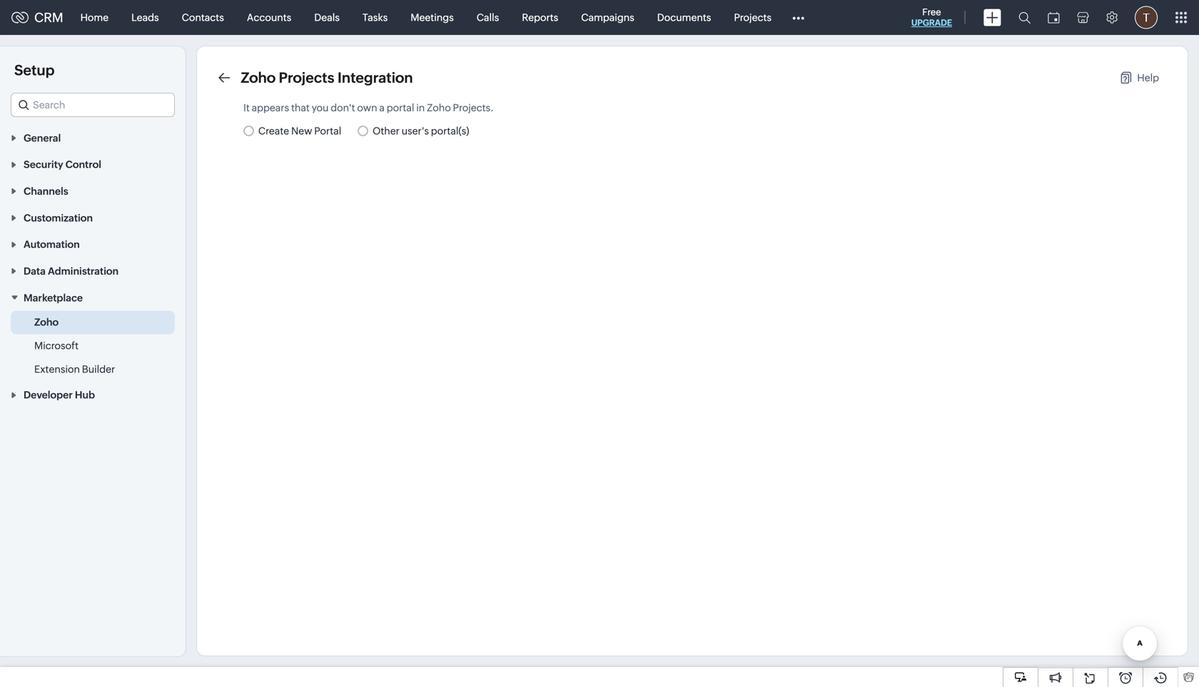 Task type: locate. For each thing, give the bounding box(es) containing it.
in
[[416, 102, 425, 114]]

calendar image
[[1048, 12, 1060, 23]]

0 horizontal spatial projects
[[279, 70, 334, 86]]

reports link
[[511, 0, 570, 35]]

hub
[[75, 390, 95, 401]]

zoho down marketplace
[[34, 317, 59, 328]]

marketplace button
[[0, 284, 186, 311]]

projects up that
[[279, 70, 334, 86]]

crm
[[34, 10, 63, 25]]

channels button
[[0, 178, 186, 204]]

leads
[[131, 12, 159, 23]]

zoho projects integration
[[241, 70, 413, 86]]

appears
[[252, 102, 289, 114]]

channels
[[24, 186, 68, 197]]

customization button
[[0, 204, 186, 231]]

2 vertical spatial zoho
[[34, 317, 59, 328]]

campaigns link
[[570, 0, 646, 35]]

don't
[[331, 102, 355, 114]]

portal
[[314, 125, 341, 137]]

that
[[291, 102, 310, 114]]

1 horizontal spatial projects
[[734, 12, 772, 23]]

create menu image
[[984, 9, 1002, 26]]

logo image
[[11, 12, 29, 23]]

new
[[291, 125, 312, 137]]

0 horizontal spatial zoho
[[34, 317, 59, 328]]

2 horizontal spatial zoho
[[427, 102, 451, 114]]

microsoft
[[34, 340, 79, 352]]

zoho right in
[[427, 102, 451, 114]]

portal
[[387, 102, 414, 114]]

reports
[[522, 12, 559, 23]]

contacts link
[[170, 0, 235, 35]]

zoho link
[[34, 315, 59, 329]]

free upgrade
[[912, 7, 952, 27]]

projects link
[[723, 0, 783, 35]]

projects
[[734, 12, 772, 23], [279, 70, 334, 86]]

meetings
[[411, 12, 454, 23]]

zoho up it
[[241, 70, 276, 86]]

tasks
[[363, 12, 388, 23]]

builder
[[82, 364, 115, 375]]

general button
[[0, 124, 186, 151]]

projects left other modules field
[[734, 12, 772, 23]]

automation
[[24, 239, 80, 250]]

contacts
[[182, 12, 224, 23]]

documents link
[[646, 0, 723, 35]]

crm link
[[11, 10, 63, 25]]

user's
[[402, 125, 429, 137]]

1 horizontal spatial zoho
[[241, 70, 276, 86]]

you
[[312, 102, 329, 114]]

home link
[[69, 0, 120, 35]]

accounts link
[[235, 0, 303, 35]]

deals
[[314, 12, 340, 23]]

0 vertical spatial zoho
[[241, 70, 276, 86]]

search image
[[1019, 11, 1031, 24]]

leads link
[[120, 0, 170, 35]]

None field
[[11, 93, 175, 117]]

integration
[[338, 70, 413, 86]]

zoho
[[241, 70, 276, 86], [427, 102, 451, 114], [34, 317, 59, 328]]

it appears that you don't own a portal in zoho projects.
[[243, 102, 494, 114]]

extension builder
[[34, 364, 115, 375]]

administration
[[48, 266, 119, 277]]

accounts
[[247, 12, 292, 23]]

zoho inside marketplace region
[[34, 317, 59, 328]]

own
[[357, 102, 377, 114]]

data administration
[[24, 266, 119, 277]]



Task type: vqa. For each thing, say whether or not it's contained in the screenshot.
'other'
yes



Task type: describe. For each thing, give the bounding box(es) containing it.
search element
[[1010, 0, 1040, 35]]

calls
[[477, 12, 499, 23]]

developer hub
[[24, 390, 95, 401]]

campaigns
[[581, 12, 635, 23]]

marketplace
[[24, 292, 83, 304]]

create menu element
[[975, 0, 1010, 35]]

developer
[[24, 390, 73, 401]]

security control button
[[0, 151, 186, 178]]

home
[[80, 12, 109, 23]]

profile element
[[1127, 0, 1167, 35]]

other
[[373, 125, 400, 137]]

data
[[24, 266, 46, 277]]

free
[[923, 7, 941, 17]]

zoho for zoho projects integration
[[241, 70, 276, 86]]

other user's portal(s)
[[373, 125, 469, 137]]

microsoft link
[[34, 339, 79, 353]]

zoho for zoho
[[34, 317, 59, 328]]

0 vertical spatial projects
[[734, 12, 772, 23]]

documents
[[657, 12, 711, 23]]

developer hub button
[[0, 382, 186, 408]]

1 vertical spatial projects
[[279, 70, 334, 86]]

data administration button
[[0, 258, 186, 284]]

Search text field
[[11, 94, 174, 116]]

1 vertical spatial zoho
[[427, 102, 451, 114]]

control
[[65, 159, 101, 170]]

setup
[[14, 62, 55, 79]]

customization
[[24, 212, 93, 224]]

deals link
[[303, 0, 351, 35]]

create
[[258, 125, 289, 137]]

automation button
[[0, 231, 186, 258]]

upgrade
[[912, 18, 952, 27]]

marketplace region
[[0, 311, 186, 382]]

calls link
[[465, 0, 511, 35]]

security control
[[24, 159, 101, 170]]

tasks link
[[351, 0, 399, 35]]

projects.
[[453, 102, 494, 114]]

it
[[243, 102, 250, 114]]

security
[[24, 159, 63, 170]]

portal(s)
[[431, 125, 469, 137]]

profile image
[[1135, 6, 1158, 29]]

Other Modules field
[[783, 6, 814, 29]]

general
[[24, 132, 61, 144]]

extension
[[34, 364, 80, 375]]

help
[[1138, 72, 1160, 84]]

a
[[379, 102, 385, 114]]

meetings link
[[399, 0, 465, 35]]

create new portal
[[258, 125, 341, 137]]



